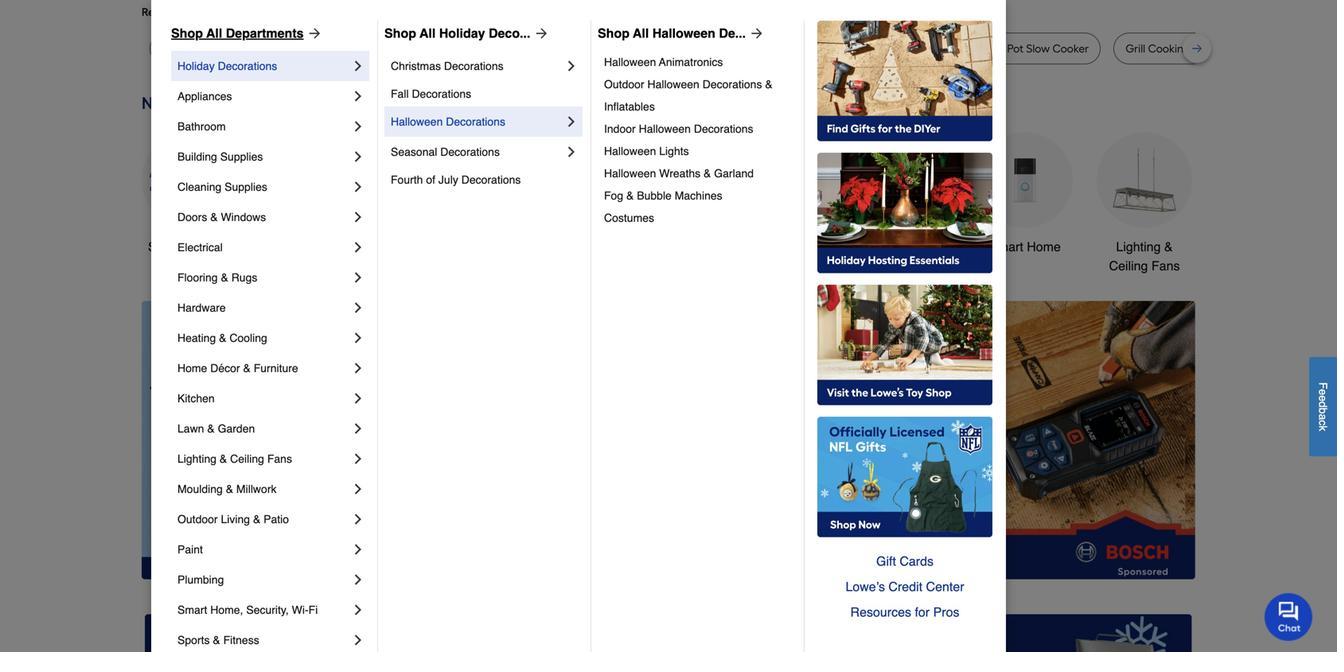 Task type: vqa. For each thing, say whether or not it's contained in the screenshot.
chevron right image corresponding to Sports & Fitness
yes



Task type: locate. For each thing, give the bounding box(es) containing it.
shop all halloween de...
[[598, 26, 746, 41]]

0 horizontal spatial cooker
[[188, 42, 224, 55]]

halloween animatronics link
[[604, 51, 793, 73]]

scroll to item #2 element
[[767, 550, 808, 559]]

all for holiday
[[420, 26, 436, 41]]

outdoor inside outdoor halloween decorations & inflatables
[[604, 78, 644, 91]]

lawn & garden
[[178, 423, 255, 435]]

cleaning supplies link
[[178, 172, 350, 202]]

1 vertical spatial supplies
[[225, 181, 267, 193]]

credit
[[889, 580, 923, 595]]

gift
[[876, 554, 896, 569]]

0 horizontal spatial outdoor
[[178, 513, 218, 526]]

deco...
[[489, 26, 531, 41]]

halloween up inflatables
[[604, 56, 656, 68]]

crock for crock pot cooking pot
[[735, 42, 764, 55]]

5 pot from the left
[[1007, 42, 1024, 55]]

decorations down fall decorations link
[[446, 115, 505, 128]]

lowe's credit center
[[846, 580, 964, 595]]

2 horizontal spatial cooker
[[1053, 42, 1089, 55]]

2 crock from the left
[[735, 42, 764, 55]]

4 pot from the left
[[922, 42, 938, 55]]

for left pros
[[915, 605, 930, 620]]

0 horizontal spatial smart
[[178, 604, 207, 617]]

halloween inside outdoor halloween decorations & inflatables
[[648, 78, 700, 91]]

e up d
[[1317, 390, 1330, 396]]

shop up slow cooker
[[171, 26, 203, 41]]

recommended searches for you heading
[[142, 4, 1196, 20]]

crock pot
[[261, 42, 310, 55]]

kitchen
[[178, 392, 215, 405]]

0 horizontal spatial bathroom link
[[178, 111, 350, 142]]

chevron right image for heating & cooling
[[350, 330, 366, 346]]

resources for pros
[[851, 605, 960, 620]]

0 vertical spatial fans
[[1152, 259, 1180, 273]]

cooker up holiday decorations
[[188, 42, 224, 55]]

all down recommended searches for you
[[206, 26, 222, 41]]

shop up 'triple slow cooker' at the left
[[384, 26, 416, 41]]

arrow right image
[[304, 25, 323, 41], [746, 25, 765, 41]]

0 horizontal spatial home
[[178, 362, 207, 375]]

halloween up lights
[[639, 123, 691, 135]]

for left you
[[270, 5, 284, 19]]

lighting & ceiling fans
[[1109, 240, 1180, 273], [178, 453, 292, 466]]

chevron right image for holiday decorations
[[350, 58, 366, 74]]

for
[[270, 5, 284, 19], [915, 605, 930, 620]]

e up b on the bottom
[[1317, 396, 1330, 402]]

fourth of july decorations
[[391, 174, 521, 186]]

0 horizontal spatial holiday
[[178, 60, 215, 72]]

1 horizontal spatial lighting & ceiling fans link
[[1097, 133, 1192, 276]]

sports
[[178, 634, 210, 647]]

fall decorations
[[391, 88, 471, 100]]

smart home, security, wi-fi link
[[178, 595, 350, 626]]

& inside outdoor halloween decorations & inflatables
[[765, 78, 773, 91]]

appliances link
[[178, 81, 350, 111]]

halloween down 'indoor'
[[604, 145, 656, 158]]

0 horizontal spatial bathroom
[[178, 120, 226, 133]]

2 horizontal spatial shop
[[598, 26, 630, 41]]

0 horizontal spatial shop
[[171, 26, 203, 41]]

3 crock from the left
[[975, 42, 1005, 55]]

1 horizontal spatial arrow right image
[[1166, 441, 1182, 456]]

0 vertical spatial smart
[[990, 240, 1024, 254]]

0 vertical spatial ceiling
[[1109, 259, 1148, 273]]

home décor & furniture
[[178, 362, 298, 375]]

shop all holiday deco...
[[384, 26, 531, 41]]

arrow right image for shop all departments
[[304, 25, 323, 41]]

holiday down slow cooker
[[178, 60, 215, 72]]

shop all departments link
[[171, 24, 323, 43]]

arrow right image
[[531, 25, 550, 41], [1166, 441, 1182, 456]]

building supplies
[[178, 150, 263, 163]]

arrow right image inside shop all halloween de... link
[[746, 25, 765, 41]]

1 horizontal spatial bathroom link
[[858, 133, 954, 257]]

all up christmas
[[420, 26, 436, 41]]

2 pot from the left
[[767, 42, 784, 55]]

chevron right image
[[350, 58, 366, 74], [564, 58, 580, 74], [350, 149, 366, 165], [350, 391, 366, 407], [350, 421, 366, 437], [350, 482, 366, 498], [350, 572, 366, 588], [350, 603, 366, 619]]

gift cards link
[[818, 549, 993, 575]]

lawn
[[178, 423, 204, 435]]

1 horizontal spatial cooking
[[1148, 42, 1191, 55]]

0 vertical spatial bathroom
[[178, 120, 226, 133]]

chevron right image for home décor & furniture
[[350, 361, 366, 377]]

chevron right image for doors & windows
[[350, 209, 366, 225]]

chevron right image for kitchen
[[350, 391, 366, 407]]

get up to 2 free select tools or batteries when you buy 1 with select purchases. image
[[145, 615, 477, 653]]

bubble
[[637, 189, 672, 202]]

b
[[1317, 408, 1330, 414]]

chevron right image for cleaning supplies
[[350, 179, 366, 195]]

heating & cooling
[[178, 332, 267, 345]]

outdoor up the "equipment"
[[741, 240, 787, 254]]

crock down the departments on the left top
[[261, 42, 291, 55]]

1 vertical spatial ceiling
[[230, 453, 264, 466]]

supplies up windows
[[225, 181, 267, 193]]

smart
[[990, 240, 1024, 254], [178, 604, 207, 617]]

0 vertical spatial outdoor
[[604, 78, 644, 91]]

all down recommended searches for you heading on the top
[[633, 26, 649, 41]]

all right the shop
[[181, 240, 195, 254]]

de...
[[719, 26, 746, 41]]

instant pot
[[884, 42, 938, 55]]

c
[[1317, 420, 1330, 426]]

smart for smart home, security, wi-fi
[[178, 604, 207, 617]]

warming
[[1236, 42, 1283, 55]]

chevron right image for lawn & garden
[[350, 421, 366, 437]]

flooring & rugs link
[[178, 263, 350, 293]]

2 vertical spatial outdoor
[[178, 513, 218, 526]]

chevron right image for bathroom
[[350, 119, 366, 135]]

supplies for cleaning supplies
[[225, 181, 267, 193]]

outdoor up inflatables
[[604, 78, 644, 91]]

new deals every day during 25 days of deals image
[[142, 90, 1196, 117]]

of
[[426, 174, 435, 186]]

halloween decorations
[[391, 115, 505, 128]]

seasonal
[[391, 146, 437, 158]]

all inside "link"
[[181, 240, 195, 254]]

garland
[[714, 167, 754, 180]]

cooker left the 'grill'
[[1053, 42, 1089, 55]]

0 vertical spatial lighting
[[1116, 240, 1161, 254]]

f e e d b a c k
[[1317, 383, 1330, 432]]

halloween inside shop all halloween de... link
[[653, 26, 716, 41]]

chat invite button image
[[1265, 593, 1313, 642]]

decorations
[[218, 60, 277, 72], [444, 60, 504, 72], [703, 78, 762, 91], [412, 88, 471, 100], [446, 115, 505, 128], [694, 123, 753, 135], [440, 146, 500, 158], [461, 174, 521, 186]]

2 horizontal spatial crock
[[975, 42, 1005, 55]]

rack
[[1286, 42, 1310, 55]]

1 horizontal spatial outdoor
[[604, 78, 644, 91]]

arrow right image up crock pot cooking pot
[[746, 25, 765, 41]]

outdoor down moulding
[[178, 513, 218, 526]]

inflatables
[[604, 100, 655, 113]]

fourth of july decorations link
[[391, 167, 580, 193]]

doors & windows link
[[178, 202, 350, 232]]

fi
[[309, 604, 318, 617]]

0 horizontal spatial fans
[[267, 453, 292, 466]]

2 arrow right image from the left
[[746, 25, 765, 41]]

hardware link
[[178, 293, 350, 323]]

0 vertical spatial lighting & ceiling fans
[[1109, 240, 1180, 273]]

outdoor inside outdoor tools & equipment
[[741, 240, 787, 254]]

1 horizontal spatial shop
[[384, 26, 416, 41]]

windows
[[221, 211, 266, 224]]

1 vertical spatial smart
[[178, 604, 207, 617]]

halloween down recommended searches for you heading on the top
[[653, 26, 716, 41]]

pot for crock pot slow cooker
[[1007, 42, 1024, 55]]

1 vertical spatial bathroom
[[878, 240, 934, 254]]

chevron right image for christmas decorations
[[564, 58, 580, 74]]

crock down de...
[[735, 42, 764, 55]]

shop all deals
[[148, 240, 231, 254]]

1 horizontal spatial holiday
[[439, 26, 485, 41]]

slow cooker
[[162, 42, 224, 55]]

1 vertical spatial holiday
[[178, 60, 215, 72]]

0 horizontal spatial for
[[270, 5, 284, 19]]

shop
[[171, 26, 203, 41], [384, 26, 416, 41], [598, 26, 630, 41]]

1 arrow right image from the left
[[304, 25, 323, 41]]

1 shop from the left
[[171, 26, 203, 41]]

shop up halloween animatronics
[[598, 26, 630, 41]]

holiday up "christmas decorations"
[[439, 26, 485, 41]]

shop for shop all departments
[[171, 26, 203, 41]]

2 cooker from the left
[[403, 42, 439, 55]]

0 horizontal spatial arrow right image
[[531, 25, 550, 41]]

halloween inside halloween decorations link
[[391, 115, 443, 128]]

slow
[[162, 42, 185, 55], [377, 42, 400, 55], [1026, 42, 1050, 55]]

cooker
[[188, 42, 224, 55], [403, 42, 439, 55], [1053, 42, 1089, 55]]

cooker up christmas
[[403, 42, 439, 55]]

paint
[[178, 544, 203, 556]]

0 vertical spatial supplies
[[220, 150, 263, 163]]

shop these last-minute gifts. $99 or less. quantities are limited and won't last. image
[[142, 301, 399, 580]]

hardware
[[178, 302, 226, 314]]

1 vertical spatial home
[[178, 362, 207, 375]]

for inside heading
[[270, 5, 284, 19]]

lighting & ceiling fans link
[[1097, 133, 1192, 276], [178, 444, 350, 474]]

1 horizontal spatial smart
[[990, 240, 1024, 254]]

0 horizontal spatial cooking
[[786, 42, 829, 55]]

2 shop from the left
[[384, 26, 416, 41]]

0 vertical spatial arrow right image
[[531, 25, 550, 41]]

halloween down halloween animatronics
[[648, 78, 700, 91]]

3 slow from the left
[[1026, 42, 1050, 55]]

0 vertical spatial home
[[1027, 240, 1061, 254]]

1 horizontal spatial home
[[1027, 240, 1061, 254]]

0 horizontal spatial slow
[[162, 42, 185, 55]]

1 crock from the left
[[261, 42, 291, 55]]

decorations down seasonal decorations link
[[461, 174, 521, 186]]

supplies up cleaning supplies
[[220, 150, 263, 163]]

0 horizontal spatial lighting
[[178, 453, 217, 466]]

1 horizontal spatial arrow right image
[[746, 25, 765, 41]]

halloween up seasonal
[[391, 115, 443, 128]]

crock for crock pot
[[261, 42, 291, 55]]

1 horizontal spatial crock
[[735, 42, 764, 55]]

1 vertical spatial outdoor
[[741, 240, 787, 254]]

countertop
[[534, 42, 592, 55]]

holiday decorations link
[[178, 51, 350, 81]]

2 e from the top
[[1317, 396, 1330, 402]]

2 slow from the left
[[377, 42, 400, 55]]

1 horizontal spatial lighting & ceiling fans
[[1109, 240, 1180, 273]]

0 vertical spatial lighting & ceiling fans link
[[1097, 133, 1192, 276]]

3 shop from the left
[[598, 26, 630, 41]]

chevron right image for plumbing
[[350, 572, 366, 588]]

pot for crock pot
[[293, 42, 310, 55]]

building supplies link
[[178, 142, 350, 172]]

chevron right image
[[350, 88, 366, 104], [564, 114, 580, 130], [350, 119, 366, 135], [564, 144, 580, 160], [350, 179, 366, 195], [350, 209, 366, 225], [350, 240, 366, 256], [350, 270, 366, 286], [350, 300, 366, 316], [350, 330, 366, 346], [350, 361, 366, 377], [350, 451, 366, 467], [350, 512, 366, 528], [350, 542, 366, 558], [350, 633, 366, 649]]

halloween up fog
[[604, 167, 656, 180]]

1 horizontal spatial slow
[[377, 42, 400, 55]]

visit the lowe's toy shop. image
[[818, 285, 993, 406]]

chevron right image for halloween decorations
[[564, 114, 580, 130]]

1 horizontal spatial cooker
[[403, 42, 439, 55]]

moulding & millwork link
[[178, 474, 350, 505]]

lighting
[[1116, 240, 1161, 254], [178, 453, 217, 466]]

electrical
[[178, 241, 223, 254]]

all for departments
[[206, 26, 222, 41]]

crock right instant pot
[[975, 42, 1005, 55]]

halloween inside halloween wreaths & garland link
[[604, 167, 656, 180]]

2 horizontal spatial slow
[[1026, 42, 1050, 55]]

chevron right image for paint
[[350, 542, 366, 558]]

1 vertical spatial lighting & ceiling fans link
[[178, 444, 350, 474]]

1 vertical spatial for
[[915, 605, 930, 620]]

outdoor living & patio link
[[178, 505, 350, 535]]

microwave countertop
[[476, 42, 592, 55]]

0 horizontal spatial arrow right image
[[304, 25, 323, 41]]

0 vertical spatial for
[[270, 5, 284, 19]]

lowe's
[[846, 580, 885, 595]]

decorations down halloween animatronics link
[[703, 78, 762, 91]]

0 horizontal spatial crock
[[261, 42, 291, 55]]

decorations inside outdoor halloween decorations & inflatables
[[703, 78, 762, 91]]

crock
[[261, 42, 291, 55], [735, 42, 764, 55], [975, 42, 1005, 55]]

halloween inside halloween lights "link"
[[604, 145, 656, 158]]

1 vertical spatial lighting
[[178, 453, 217, 466]]

halloween decorations link
[[391, 107, 564, 137]]

1 horizontal spatial for
[[915, 605, 930, 620]]

ceiling
[[1109, 259, 1148, 273], [230, 453, 264, 466]]

rugs
[[231, 271, 257, 284]]

arrow right image inside shop all departments link
[[304, 25, 323, 41]]

1 pot from the left
[[293, 42, 310, 55]]

1 horizontal spatial bathroom
[[878, 240, 934, 254]]

1 vertical spatial lighting & ceiling fans
[[178, 453, 292, 466]]

0 horizontal spatial lighting & ceiling fans link
[[178, 444, 350, 474]]

supplies
[[220, 150, 263, 163], [225, 181, 267, 193]]

home inside "smart home" link
[[1027, 240, 1061, 254]]

fall decorations link
[[391, 81, 580, 107]]

arrow right image down you
[[304, 25, 323, 41]]

july
[[439, 174, 458, 186]]

2 horizontal spatial outdoor
[[741, 240, 787, 254]]



Task type: describe. For each thing, give the bounding box(es) containing it.
smart for smart home
[[990, 240, 1024, 254]]

supplies for building supplies
[[220, 150, 263, 163]]

chevron right image for outdoor living & patio
[[350, 512, 366, 528]]

moulding
[[178, 483, 223, 496]]

outdoor for outdoor tools & equipment
[[741, 240, 787, 254]]

indoor halloween decorations link
[[604, 118, 793, 140]]

all for halloween
[[633, 26, 649, 41]]

kitchen link
[[178, 384, 350, 414]]

advertisement region
[[424, 301, 1196, 583]]

chevron right image for seasonal decorations
[[564, 144, 580, 160]]

shop all holiday deco... link
[[384, 24, 550, 43]]

triple slow cooker
[[346, 42, 439, 55]]

plumbing
[[178, 574, 224, 587]]

crock for crock pot slow cooker
[[975, 42, 1005, 55]]

chevron right image for smart home, security, wi-fi
[[350, 603, 366, 619]]

2 cooking from the left
[[1148, 42, 1191, 55]]

1 cooking from the left
[[786, 42, 829, 55]]

resources for pros link
[[818, 600, 993, 626]]

equipment
[[756, 259, 817, 273]]

deals
[[198, 240, 231, 254]]

furniture
[[254, 362, 298, 375]]

up to 35 percent off select small appliances. image
[[503, 615, 835, 653]]

electrical link
[[178, 232, 350, 263]]

outdoor tools & equipment link
[[739, 133, 834, 276]]

heating & cooling link
[[178, 323, 350, 353]]

chevron right image for moulding & millwork
[[350, 482, 366, 498]]

outdoor living & patio
[[178, 513, 289, 526]]

sports & fitness
[[178, 634, 259, 647]]

1 vertical spatial arrow right image
[[1166, 441, 1182, 456]]

officially licensed n f l gifts. shop now. image
[[818, 417, 993, 538]]

home inside home décor & furniture link
[[178, 362, 207, 375]]

fitness
[[223, 634, 259, 647]]

animatronics
[[659, 56, 723, 68]]

crock pot cooking pot
[[735, 42, 848, 55]]

searches
[[221, 5, 267, 19]]

decorations down shop all departments link
[[218, 60, 277, 72]]

sports & fitness link
[[178, 626, 350, 653]]

arrow right image inside shop all holiday deco... link
[[531, 25, 550, 41]]

crock pot slow cooker
[[975, 42, 1089, 55]]

tools
[[790, 240, 820, 254]]

0 horizontal spatial ceiling
[[230, 453, 264, 466]]

departments
[[226, 26, 304, 41]]

halloween lights
[[604, 145, 689, 158]]

outdoor halloween decorations & inflatables
[[604, 78, 776, 113]]

0 horizontal spatial lighting & ceiling fans
[[178, 453, 292, 466]]

halloween wreaths & garland link
[[604, 162, 793, 185]]

pot for crock pot cooking pot
[[767, 42, 784, 55]]

seasonal decorations
[[391, 146, 500, 158]]

doors
[[178, 211, 207, 224]]

chevron right image for electrical
[[350, 240, 366, 256]]

0 vertical spatial holiday
[[439, 26, 485, 41]]

seasonal decorations link
[[391, 137, 564, 167]]

k
[[1317, 426, 1330, 432]]

machines
[[675, 189, 723, 202]]

cards
[[900, 554, 934, 569]]

& inside 'link'
[[221, 271, 228, 284]]

decorations down halloween decorations link
[[440, 146, 500, 158]]

find gifts for the diyer. image
[[818, 21, 993, 142]]

pros
[[933, 605, 960, 620]]

chevron right image for flooring & rugs
[[350, 270, 366, 286]]

triple
[[346, 42, 374, 55]]

shop for shop all holiday deco...
[[384, 26, 416, 41]]

recommended
[[142, 5, 218, 19]]

cleaning supplies
[[178, 181, 267, 193]]

cooling
[[230, 332, 267, 345]]

you
[[287, 5, 305, 19]]

up to 30 percent off select grills and accessories. image
[[860, 615, 1192, 653]]

decorations up halloween lights "link"
[[694, 123, 753, 135]]

shop all deals link
[[142, 133, 237, 257]]

f
[[1317, 383, 1330, 390]]

1 horizontal spatial lighting
[[1116, 240, 1161, 254]]

3 cooker from the left
[[1053, 42, 1089, 55]]

millwork
[[236, 483, 277, 496]]

plumbing link
[[178, 565, 350, 595]]

outdoor for outdoor living & patio
[[178, 513, 218, 526]]

1 horizontal spatial fans
[[1152, 259, 1180, 273]]

arrow right image for shop all halloween de...
[[746, 25, 765, 41]]

chevron right image for building supplies
[[350, 149, 366, 165]]

christmas decorations
[[391, 60, 504, 72]]

doors & windows
[[178, 211, 266, 224]]

indoor halloween decorations
[[604, 123, 753, 135]]

halloween inside indoor halloween decorations link
[[639, 123, 691, 135]]

fog & bubble machines
[[604, 189, 723, 202]]

scroll to item #4 image
[[847, 551, 885, 557]]

outdoor for outdoor halloween decorations & inflatables
[[604, 78, 644, 91]]

outdoor tools & equipment
[[741, 240, 832, 273]]

home,
[[210, 604, 243, 617]]

smart home
[[990, 240, 1061, 254]]

costumes link
[[604, 207, 793, 229]]

microwave
[[476, 42, 531, 55]]

chevron right image for hardware
[[350, 300, 366, 316]]

wi-
[[292, 604, 309, 617]]

heating
[[178, 332, 216, 345]]

1 e from the top
[[1317, 390, 1330, 396]]

f e e d b a c k button
[[1309, 357, 1337, 457]]

& inside outdoor tools & equipment
[[824, 240, 832, 254]]

appliances
[[178, 90, 232, 103]]

security,
[[246, 604, 289, 617]]

moulding & millwork
[[178, 483, 277, 496]]

chevron right image for lighting & ceiling fans
[[350, 451, 366, 467]]

holiday hosting essentials. image
[[818, 153, 993, 274]]

outdoor halloween decorations & inflatables link
[[604, 73, 793, 118]]

halloween inside halloween animatronics link
[[604, 56, 656, 68]]

holiday decorations
[[178, 60, 277, 72]]

costumes
[[604, 212, 654, 224]]

fourth
[[391, 174, 423, 186]]

1 slow from the left
[[162, 42, 185, 55]]

1 cooker from the left
[[188, 42, 224, 55]]

center
[[926, 580, 964, 595]]

lowe's credit center link
[[818, 575, 993, 600]]

shop
[[148, 240, 178, 254]]

a
[[1317, 414, 1330, 421]]

all for deals
[[181, 240, 195, 254]]

cleaning
[[178, 181, 222, 193]]

halloween animatronics
[[604, 56, 723, 68]]

shop all halloween de... link
[[598, 24, 765, 43]]

chevron right image for appliances
[[350, 88, 366, 104]]

d
[[1317, 402, 1330, 408]]

resources
[[851, 605, 911, 620]]

fog & bubble machines link
[[604, 185, 793, 207]]

grate
[[1193, 42, 1223, 55]]

shop all departments
[[171, 26, 304, 41]]

1 vertical spatial fans
[[267, 453, 292, 466]]

scroll to item #5 image
[[885, 551, 923, 557]]

decorations up fall decorations link
[[444, 60, 504, 72]]

lights
[[659, 145, 689, 158]]

pot for instant pot
[[922, 42, 938, 55]]

décor
[[210, 362, 240, 375]]

christmas decorations link
[[391, 51, 564, 81]]

chevron right image for sports & fitness
[[350, 633, 366, 649]]

indoor
[[604, 123, 636, 135]]

shop for shop all halloween de...
[[598, 26, 630, 41]]

decorations down "christmas decorations"
[[412, 88, 471, 100]]

3 pot from the left
[[831, 42, 848, 55]]

home décor & furniture link
[[178, 353, 350, 384]]

1 horizontal spatial ceiling
[[1109, 259, 1148, 273]]



